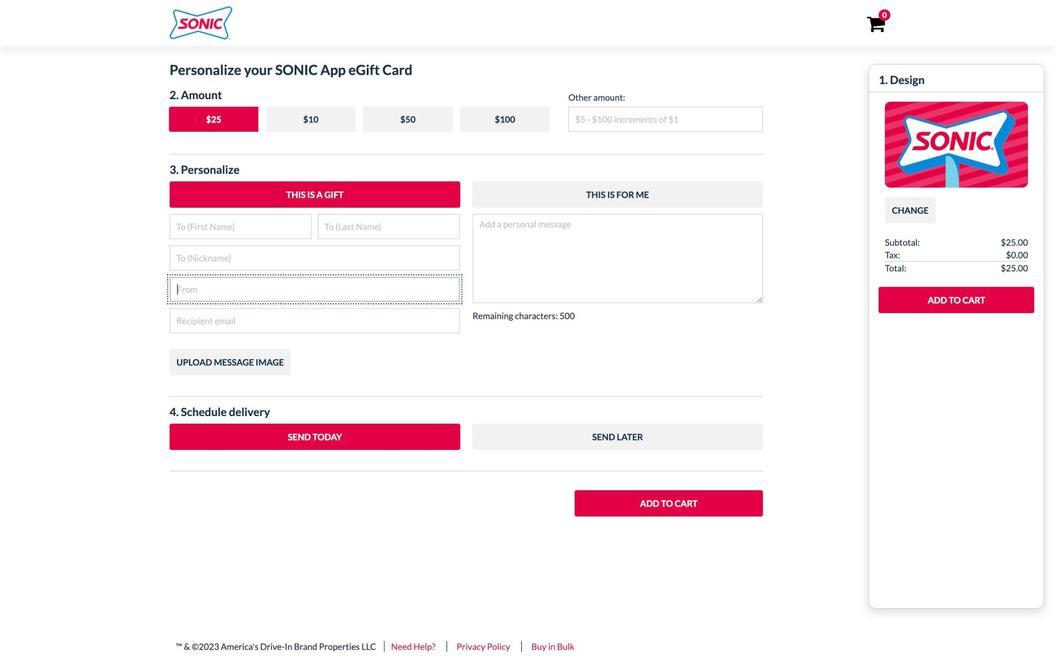 Task type: locate. For each thing, give the bounding box(es) containing it.
main content
[[160, 57, 1044, 609]]

Recipient email text field
[[170, 308, 460, 333]]

sonic logo selected card design image
[[885, 102, 1028, 188]]

From text field
[[170, 277, 460, 302]]

$5 - $100 increments of $1 text field
[[568, 107, 763, 132]]



Task type: describe. For each thing, give the bounding box(es) containing it.
Add a personal message text field
[[473, 214, 763, 303]]

cart icon image
[[867, 16, 885, 33]]

To (Nickname) text field
[[170, 246, 460, 271]]

To (First Name) text field
[[170, 214, 312, 239]]

To (Last Name) text field
[[318, 214, 460, 239]]



